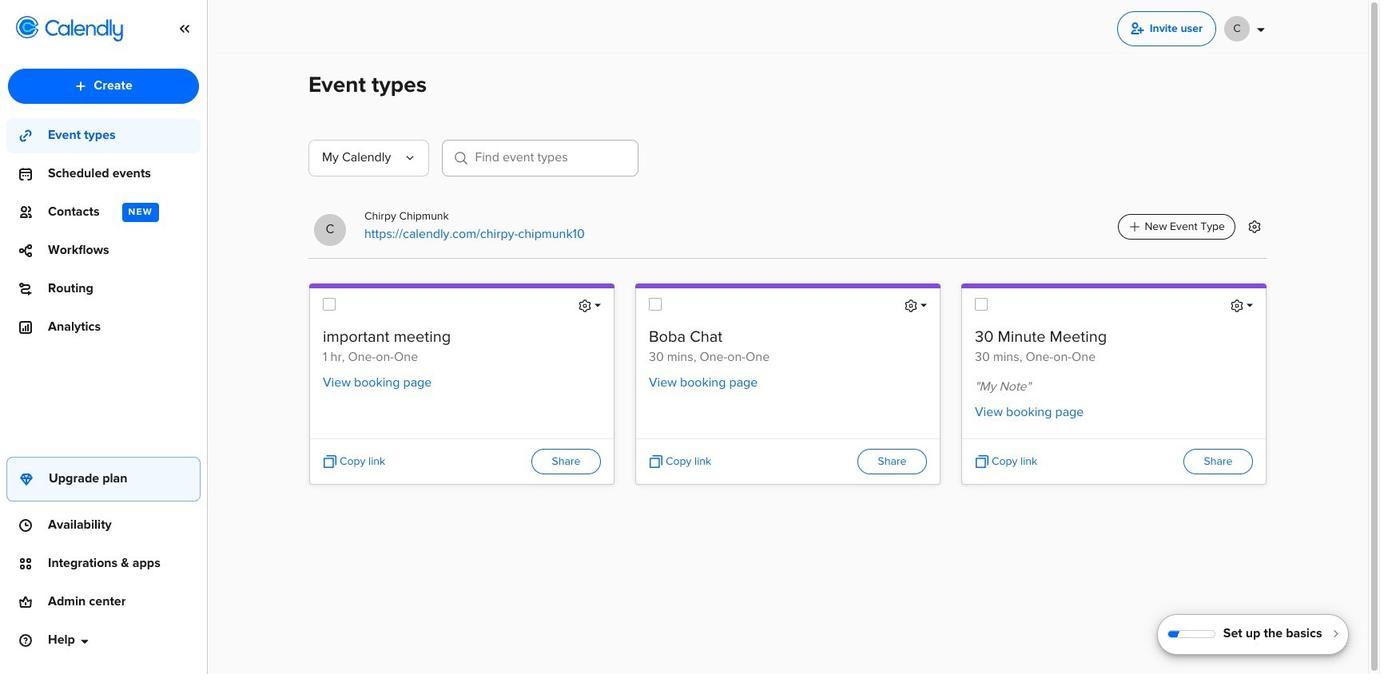 Task type: locate. For each thing, give the bounding box(es) containing it.
None search field
[[443, 140, 639, 183]]

main navigation element
[[0, 0, 208, 675]]



Task type: describe. For each thing, give the bounding box(es) containing it.
Find event types field
[[443, 140, 639, 177]]

calendly image
[[45, 19, 123, 42]]



